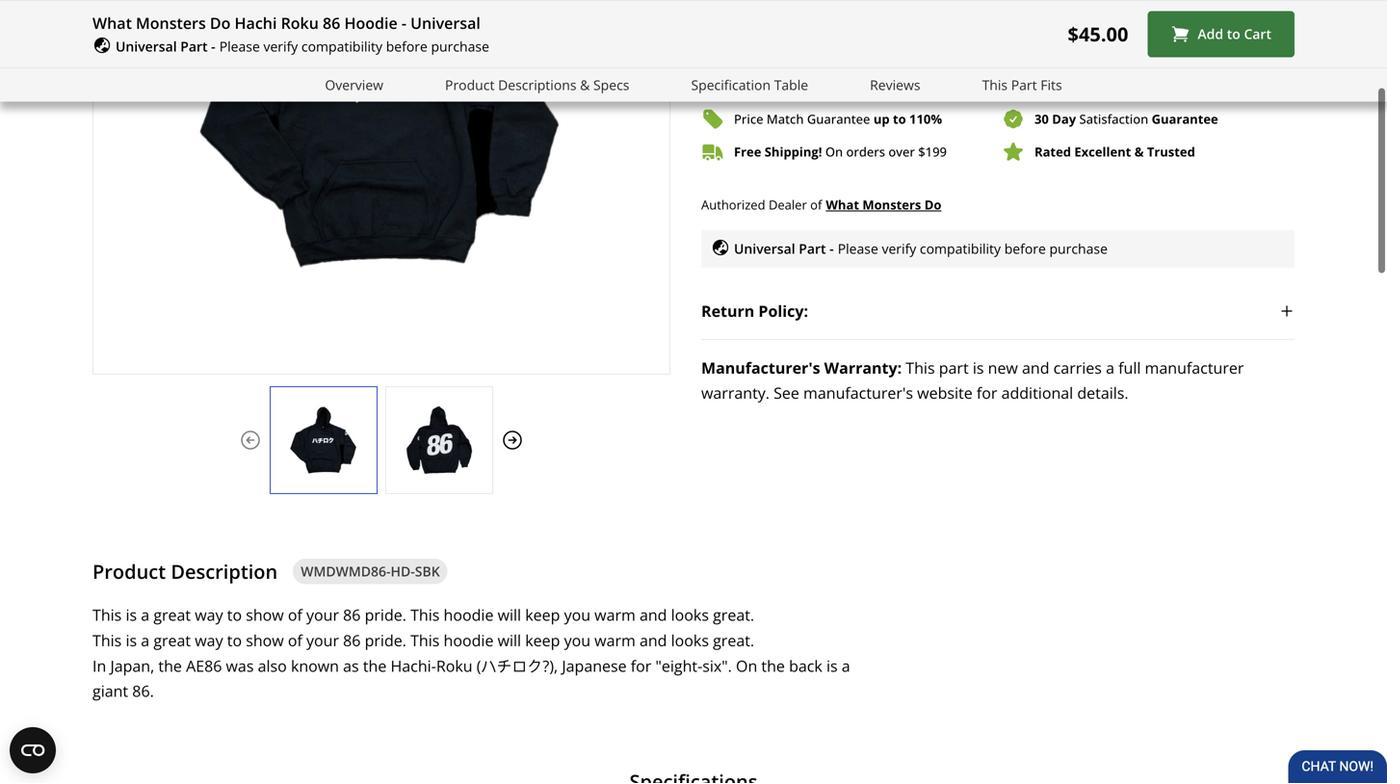 Task type: describe. For each thing, give the bounding box(es) containing it.
rated excellent & trusted
[[1035, 143, 1195, 160]]

authorized
[[701, 196, 765, 213]]

descriptions
[[498, 75, 577, 94]]

japanese
[[562, 655, 627, 676]]

1 vertical spatial purchase
[[1050, 240, 1108, 258]]

back
[[789, 655, 823, 676]]

over
[[889, 143, 915, 160]]

excellent
[[1075, 143, 1131, 160]]

1 warm from the top
[[595, 605, 636, 625]]

a inside this part is new and carries a full manufacturer warranty. see manufacturer's website for additional details.
[[1106, 357, 1115, 378]]

manufacturer's
[[804, 382, 913, 403]]

1 your from the top
[[306, 605, 339, 625]]

six".
[[703, 655, 732, 676]]

1 vertical spatial 86
[[343, 605, 361, 625]]

0 vertical spatial part
[[180, 37, 208, 55]]

overview
[[325, 75, 383, 94]]

2 you from the top
[[564, 630, 591, 651]]

1 horizontal spatial before
[[1005, 240, 1046, 258]]

1 you from the top
[[564, 605, 591, 625]]

2 the from the left
[[363, 655, 387, 676]]

2 keep from the top
[[525, 630, 560, 651]]

what inside authorized dealer of what monsters do
[[826, 196, 859, 213]]

hoodie
[[344, 13, 398, 33]]

for inside this part is new and carries a full manufacturer warranty. see manufacturer's website for additional details.
[[977, 382, 997, 403]]

description
[[171, 558, 278, 585]]

on inside this is a great way to show of your 86 pride.  this hoodie will keep you warm and looks great. this is a great way to show of your 86 pride.  this hoodie will keep you warm and looks great. in japan, the ae86 was also known as the hachi-roku (ハチロク?), japanese for "eight-six".  on the back is a giant 86.
[[736, 655, 757, 676]]

roku inside this is a great way to show of your 86 pride.  this hoodie will keep you warm and looks great. this is a great way to show of your 86 pride.  this hoodie will keep you warm and looks great. in japan, the ae86 was also known as the hachi-roku (ハチロク?), japanese for "eight-six".  on the back is a giant 86.
[[436, 655, 473, 676]]

2 warm from the top
[[595, 630, 636, 651]]

cart
[[1244, 25, 1272, 43]]

price match guarantee up to 110%
[[734, 110, 942, 128]]

to inside button
[[1227, 25, 1241, 43]]

manufacturer
[[1145, 357, 1244, 378]]

3 the from the left
[[761, 655, 785, 676]]

0 horizontal spatial universal
[[116, 37, 177, 55]]

2 pride. from the top
[[365, 630, 406, 651]]

this part is new and carries a full manufacturer warranty. see manufacturer's website for additional details.
[[701, 357, 1244, 403]]

product description
[[92, 558, 278, 585]]

this inside this part is new and carries a full manufacturer warranty. see manufacturer's website for additional details.
[[906, 357, 935, 378]]

1 looks from the top
[[671, 605, 709, 625]]

1 horizontal spatial please
[[838, 240, 878, 258]]

reviews
[[870, 75, 921, 94]]

1 vertical spatial of
[[288, 605, 302, 625]]

carries
[[1054, 357, 1102, 378]]

fits
[[1041, 75, 1062, 94]]

2 horizontal spatial universal
[[734, 240, 795, 258]]

1 horizontal spatial verify
[[882, 240, 916, 258]]

hachi
[[235, 13, 277, 33]]

1 show from the top
[[246, 605, 284, 625]]

to down description on the left of the page
[[227, 605, 242, 625]]

2 great. from the top
[[713, 630, 754, 651]]

wmdwmd86-
[[301, 562, 391, 580]]

and inside this part is new and carries a full manufacturer warranty. see manufacturer's website for additional details.
[[1022, 357, 1050, 378]]

japan,
[[110, 655, 154, 676]]

& for excellent
[[1135, 143, 1144, 160]]

1 great. from the top
[[713, 605, 754, 625]]

product for product description
[[92, 558, 166, 585]]

0 horizontal spatial universal part - please verify compatibility before purchase
[[116, 37, 489, 55]]

trusted
[[1147, 143, 1195, 160]]

0 vertical spatial please
[[219, 37, 260, 55]]

this part fits link
[[982, 74, 1062, 96]]

this inside this part fits link
[[982, 75, 1008, 94]]

add to cart
[[1198, 25, 1272, 43]]

0 vertical spatial 86
[[323, 13, 340, 33]]

add to cart button
[[1148, 11, 1295, 57]]

satisfaction
[[1079, 110, 1149, 128]]

1 great from the top
[[153, 605, 191, 625]]

as
[[343, 655, 359, 676]]

warranty:
[[824, 357, 902, 378]]

wmdwmd86-hd-sbk
[[301, 562, 440, 580]]

1 vertical spatial -
[[211, 37, 215, 55]]

2 guarantee from the left
[[1152, 110, 1218, 128]]

giant
[[92, 681, 128, 702]]

hachi-
[[391, 655, 436, 676]]

website
[[917, 382, 973, 403]]

shipping!
[[765, 143, 822, 160]]

specification table link
[[691, 74, 808, 96]]

reviews link
[[870, 74, 921, 96]]

return policy: button
[[701, 283, 1295, 339]]

30
[[1035, 110, 1049, 128]]

2 vertical spatial and
[[640, 630, 667, 651]]

of inside authorized dealer of what monsters do
[[810, 196, 822, 213]]

was
[[226, 655, 254, 676]]

manufacturer's
[[701, 357, 820, 378]]

1 way from the top
[[195, 605, 223, 625]]

dealer
[[769, 196, 807, 213]]

1 horizontal spatial -
[[402, 13, 407, 33]]

add
[[1198, 25, 1224, 43]]

warranty.
[[701, 382, 770, 403]]

known
[[291, 655, 339, 676]]

rated
[[1035, 143, 1071, 160]]

overview link
[[325, 74, 383, 96]]

day
[[1052, 110, 1076, 128]]

1 vertical spatial and
[[640, 605, 667, 625]]

1 horizontal spatial universal part - please verify compatibility before purchase
[[734, 240, 1108, 258]]

1 the from the left
[[158, 655, 182, 676]]

30 day satisfaction guarantee
[[1035, 110, 1218, 128]]

1 pride. from the top
[[365, 605, 406, 625]]

0 vertical spatial monsters
[[136, 13, 206, 33]]

2 your from the top
[[306, 630, 339, 651]]

specs
[[593, 75, 630, 94]]



Task type: vqa. For each thing, say whether or not it's contained in the screenshot.
Select Year image
no



Task type: locate. For each thing, give the bounding box(es) containing it.
for left "eight- in the bottom of the page
[[631, 655, 652, 676]]

0 horizontal spatial on
[[736, 655, 757, 676]]

orders
[[846, 143, 885, 160]]

do left the hachi
[[210, 13, 231, 33]]

0 vertical spatial warm
[[595, 605, 636, 625]]

0 horizontal spatial &
[[580, 75, 590, 94]]

the
[[158, 655, 182, 676], [363, 655, 387, 676], [761, 655, 785, 676]]

this
[[982, 75, 1008, 94], [906, 357, 935, 378], [92, 605, 122, 625], [411, 605, 440, 625], [92, 630, 122, 651], [411, 630, 440, 651]]

product left descriptions
[[445, 75, 495, 94]]

do inside authorized dealer of what monsters do
[[925, 196, 942, 213]]

- down what monsters do hachi roku 86 hoodie - universal at the left of page
[[211, 37, 215, 55]]

1 vertical spatial what
[[826, 196, 859, 213]]

2 show from the top
[[246, 630, 284, 651]]

2 vertical spatial universal
[[734, 240, 795, 258]]

wmdwmd86   -   what monsters do hachi roku 86 hoodie, image
[[93, 0, 670, 277], [271, 406, 377, 474], [386, 406, 492, 474]]

do down the $199
[[925, 196, 942, 213]]

keep
[[525, 605, 560, 625], [525, 630, 560, 651]]

return policy:
[[701, 300, 808, 321]]

up
[[874, 110, 890, 128]]

your down wmdwmd86-
[[306, 605, 339, 625]]

to right "up"
[[893, 110, 906, 128]]

also
[[258, 655, 287, 676]]

1 horizontal spatial the
[[363, 655, 387, 676]]

2 will from the top
[[498, 630, 521, 651]]

0 horizontal spatial monsters
[[136, 13, 206, 33]]

is inside this part is new and carries a full manufacturer warranty. see manufacturer's website for additional details.
[[973, 357, 984, 378]]

specification table
[[691, 75, 808, 94]]

universal part - please verify compatibility before purchase
[[116, 37, 489, 55], [734, 240, 1108, 258]]

2 horizontal spatial part
[[1011, 75, 1037, 94]]

0 vertical spatial will
[[498, 605, 521, 625]]

1 horizontal spatial universal
[[411, 13, 481, 33]]

part
[[180, 37, 208, 55], [1011, 75, 1037, 94], [799, 240, 826, 258]]

2 looks from the top
[[671, 630, 709, 651]]

product
[[445, 75, 495, 94], [92, 558, 166, 585]]

sbk
[[415, 562, 440, 580]]

(ハチロク?),
[[477, 655, 558, 676]]

before down the "hoodie"
[[386, 37, 428, 55]]

roku
[[281, 13, 319, 33], [436, 655, 473, 676]]

86.
[[132, 681, 154, 702]]

free shipping! on orders over $199
[[734, 143, 947, 160]]

1 horizontal spatial monsters
[[863, 196, 921, 213]]

product for product descriptions & specs
[[445, 75, 495, 94]]

0 vertical spatial what
[[92, 13, 132, 33]]

universal
[[411, 13, 481, 33], [116, 37, 177, 55], [734, 240, 795, 258]]

part
[[939, 357, 969, 378]]

compatibility
[[301, 37, 383, 55], [920, 240, 1001, 258]]

pride. down 'wmdwmd86-hd-sbk' at the left of page
[[365, 605, 406, 625]]

1 vertical spatial on
[[736, 655, 757, 676]]

0 vertical spatial purchase
[[431, 37, 489, 55]]

0 vertical spatial verify
[[263, 37, 298, 55]]

before
[[386, 37, 428, 55], [1005, 240, 1046, 258]]

1 vertical spatial great
[[153, 630, 191, 651]]

0 vertical spatial you
[[564, 605, 591, 625]]

0 horizontal spatial compatibility
[[301, 37, 383, 55]]

86 up as
[[343, 630, 361, 651]]

1 vertical spatial pride.
[[365, 630, 406, 651]]

you
[[564, 605, 591, 625], [564, 630, 591, 651]]

- down authorized dealer of what monsters do
[[830, 240, 834, 258]]

1 vertical spatial universal
[[116, 37, 177, 55]]

"eight-
[[656, 655, 703, 676]]

is
[[973, 357, 984, 378], [126, 605, 137, 625], [126, 630, 137, 651], [827, 655, 838, 676]]

pride. up hachi- in the bottom left of the page
[[365, 630, 406, 651]]

0 vertical spatial pride.
[[365, 605, 406, 625]]

1 hoodie from the top
[[444, 605, 494, 625]]

$199
[[918, 143, 947, 160]]

before up return policy: 'dropdown button'
[[1005, 240, 1046, 258]]

compatibility down the "hoodie"
[[301, 37, 383, 55]]

86
[[323, 13, 340, 33], [343, 605, 361, 625], [343, 630, 361, 651]]

universal part - please verify compatibility before purchase down what monsters do link
[[734, 240, 1108, 258]]

see
[[774, 382, 800, 403]]

1 horizontal spatial on
[[825, 143, 843, 160]]

0 vertical spatial hoodie
[[444, 605, 494, 625]]

& inside product descriptions & specs link
[[580, 75, 590, 94]]

- right the "hoodie"
[[402, 13, 407, 33]]

free
[[734, 143, 761, 160]]

return
[[701, 300, 755, 321]]

to
[[1227, 25, 1241, 43], [893, 110, 906, 128], [227, 605, 242, 625], [227, 630, 242, 651]]

monsters inside authorized dealer of what monsters do
[[863, 196, 921, 213]]

2 vertical spatial part
[[799, 240, 826, 258]]

great.
[[713, 605, 754, 625], [713, 630, 754, 651]]

0 vertical spatial looks
[[671, 605, 709, 625]]

what monsters do link
[[826, 194, 942, 215]]

1 horizontal spatial compatibility
[[920, 240, 1001, 258]]

0 horizontal spatial product
[[92, 558, 166, 585]]

1 vertical spatial great.
[[713, 630, 754, 651]]

110%
[[909, 110, 942, 128]]

policy:
[[759, 300, 808, 321]]

0 horizontal spatial what
[[92, 13, 132, 33]]

0 vertical spatial of
[[810, 196, 822, 213]]

0 vertical spatial -
[[402, 13, 407, 33]]

0 horizontal spatial guarantee
[[807, 110, 870, 128]]

0 vertical spatial way
[[195, 605, 223, 625]]

0 horizontal spatial roku
[[281, 13, 319, 33]]

0 vertical spatial do
[[210, 13, 231, 33]]

0 horizontal spatial before
[[386, 37, 428, 55]]

1 vertical spatial please
[[838, 240, 878, 258]]

0 vertical spatial &
[[580, 75, 590, 94]]

1 vertical spatial for
[[631, 655, 652, 676]]

0 horizontal spatial part
[[180, 37, 208, 55]]

0 vertical spatial keep
[[525, 605, 560, 625]]

0 horizontal spatial -
[[211, 37, 215, 55]]

table
[[774, 75, 808, 94]]

& left trusted on the top right
[[1135, 143, 1144, 160]]

0 vertical spatial great
[[153, 605, 191, 625]]

show
[[246, 605, 284, 625], [246, 630, 284, 651]]

2 great from the top
[[153, 630, 191, 651]]

roku right the hachi
[[281, 13, 319, 33]]

1 horizontal spatial for
[[977, 382, 997, 403]]

universal part - please verify compatibility before purchase down what monsters do hachi roku 86 hoodie - universal at the left of page
[[116, 37, 489, 55]]

hd-
[[391, 562, 415, 580]]

specification
[[691, 75, 771, 94]]

guarantee up free shipping! on orders over $199
[[807, 110, 870, 128]]

full
[[1119, 357, 1141, 378]]

2 vertical spatial of
[[288, 630, 302, 651]]

1 vertical spatial keep
[[525, 630, 560, 651]]

$45.00
[[1068, 21, 1129, 47]]

please
[[219, 37, 260, 55], [838, 240, 878, 258]]

the right as
[[363, 655, 387, 676]]

1 vertical spatial looks
[[671, 630, 709, 651]]

1 horizontal spatial &
[[1135, 143, 1144, 160]]

additional
[[1002, 382, 1073, 403]]

for
[[977, 382, 997, 403], [631, 655, 652, 676]]

do
[[210, 13, 231, 33], [925, 196, 942, 213]]

great down product description
[[153, 605, 191, 625]]

on right six".
[[736, 655, 757, 676]]

guarantee
[[807, 110, 870, 128], [1152, 110, 1218, 128]]

part down authorized dealer of what monsters do
[[799, 240, 826, 258]]

1 horizontal spatial what
[[826, 196, 859, 213]]

guarantee up trusted on the top right
[[1152, 110, 1218, 128]]

to right add
[[1227, 25, 1241, 43]]

product descriptions & specs
[[445, 75, 630, 94]]

on
[[825, 143, 843, 160], [736, 655, 757, 676]]

1 guarantee from the left
[[807, 110, 870, 128]]

0 vertical spatial universal part - please verify compatibility before purchase
[[116, 37, 489, 55]]

monsters down the over
[[863, 196, 921, 213]]

what monsters do hachi roku 86 hoodie - universal
[[92, 13, 481, 33]]

please down what monsters do link
[[838, 240, 878, 258]]

1 vertical spatial your
[[306, 630, 339, 651]]

1 vertical spatial part
[[1011, 75, 1037, 94]]

2 horizontal spatial the
[[761, 655, 785, 676]]

0 vertical spatial before
[[386, 37, 428, 55]]

part left fits
[[1011, 75, 1037, 94]]

will
[[498, 605, 521, 625], [498, 630, 521, 651]]

1 vertical spatial will
[[498, 630, 521, 651]]

open widget image
[[10, 727, 56, 774]]

hoodie
[[444, 605, 494, 625], [444, 630, 494, 651]]

for inside this is a great way to show of your 86 pride.  this hoodie will keep you warm and looks great. this is a great way to show of your 86 pride.  this hoodie will keep you warm and looks great. in japan, the ae86 was also known as the hachi-roku (ハチロク?), japanese for "eight-six".  on the back is a giant 86.
[[631, 655, 652, 676]]

a
[[1106, 357, 1115, 378], [141, 605, 149, 625], [141, 630, 149, 651], [842, 655, 850, 676]]

2 way from the top
[[195, 630, 223, 651]]

86 left the "hoodie"
[[323, 13, 340, 33]]

0 vertical spatial compatibility
[[301, 37, 383, 55]]

way up ae86
[[195, 630, 223, 651]]

0 vertical spatial your
[[306, 605, 339, 625]]

purchase
[[431, 37, 489, 55], [1050, 240, 1108, 258]]

for down new
[[977, 382, 997, 403]]

0 vertical spatial universal
[[411, 13, 481, 33]]

great up ae86
[[153, 630, 191, 651]]

1 horizontal spatial purchase
[[1050, 240, 1108, 258]]

new
[[988, 357, 1018, 378]]

0 horizontal spatial for
[[631, 655, 652, 676]]

part down what monsters do hachi roku 86 hoodie - universal at the left of page
[[180, 37, 208, 55]]

&
[[580, 75, 590, 94], [1135, 143, 1144, 160]]

1 horizontal spatial guarantee
[[1152, 110, 1218, 128]]

way down description on the left of the page
[[195, 605, 223, 625]]

go to right image image
[[501, 429, 524, 452]]

details.
[[1077, 382, 1129, 403]]

1 vertical spatial show
[[246, 630, 284, 651]]

product up japan,
[[92, 558, 166, 585]]

& left the specs
[[580, 75, 590, 94]]

in
[[92, 655, 106, 676]]

the left ae86
[[158, 655, 182, 676]]

what
[[92, 13, 132, 33], [826, 196, 859, 213]]

match
[[767, 110, 804, 128]]

0 vertical spatial on
[[825, 143, 843, 160]]

2 vertical spatial 86
[[343, 630, 361, 651]]

product descriptions & specs link
[[445, 74, 630, 96]]

2 vertical spatial -
[[830, 240, 834, 258]]

0 horizontal spatial purchase
[[431, 37, 489, 55]]

1 vertical spatial &
[[1135, 143, 1144, 160]]

please down the hachi
[[219, 37, 260, 55]]

manufacturer's warranty:
[[701, 357, 902, 378]]

2 horizontal spatial -
[[830, 240, 834, 258]]

1 vertical spatial verify
[[882, 240, 916, 258]]

0 vertical spatial show
[[246, 605, 284, 625]]

86 down wmdwmd86-
[[343, 605, 361, 625]]

1 horizontal spatial part
[[799, 240, 826, 258]]

verify down what monsters do hachi roku 86 hoodie - universal at the left of page
[[263, 37, 298, 55]]

ae86
[[186, 655, 222, 676]]

1 vertical spatial monsters
[[863, 196, 921, 213]]

0 horizontal spatial do
[[210, 13, 231, 33]]

0 vertical spatial great.
[[713, 605, 754, 625]]

1 horizontal spatial roku
[[436, 655, 473, 676]]

your up known
[[306, 630, 339, 651]]

this part fits
[[982, 75, 1062, 94]]

1 vertical spatial universal part - please verify compatibility before purchase
[[734, 240, 1108, 258]]

this is a great way to show of your 86 pride.  this hoodie will keep you warm and looks great. this is a great way to show of your 86 pride.  this hoodie will keep you warm and looks great. in japan, the ae86 was also known as the hachi-roku (ハチロク?), japanese for "eight-six".  on the back is a giant 86.
[[92, 605, 850, 702]]

1 vertical spatial you
[[564, 630, 591, 651]]

1 will from the top
[[498, 605, 521, 625]]

authorized dealer of what monsters do
[[701, 196, 942, 213]]

1 vertical spatial do
[[925, 196, 942, 213]]

the left "back"
[[761, 655, 785, 676]]

pride.
[[365, 605, 406, 625], [365, 630, 406, 651]]

0 horizontal spatial please
[[219, 37, 260, 55]]

1 keep from the top
[[525, 605, 560, 625]]

compatibility up return policy: 'dropdown button'
[[920, 240, 1001, 258]]

0 horizontal spatial the
[[158, 655, 182, 676]]

0 vertical spatial roku
[[281, 13, 319, 33]]

1 vertical spatial hoodie
[[444, 630, 494, 651]]

-
[[402, 13, 407, 33], [211, 37, 215, 55], [830, 240, 834, 258]]

monsters left the hachi
[[136, 13, 206, 33]]

0 vertical spatial product
[[445, 75, 495, 94]]

great
[[153, 605, 191, 625], [153, 630, 191, 651]]

roku left "(ハチロク?),"
[[436, 655, 473, 676]]

0 vertical spatial and
[[1022, 357, 1050, 378]]

to up the 'was'
[[227, 630, 242, 651]]

None number field
[[701, 0, 809, 15]]

verify down what monsters do link
[[882, 240, 916, 258]]

& for descriptions
[[580, 75, 590, 94]]

price
[[734, 110, 764, 128]]

0 horizontal spatial verify
[[263, 37, 298, 55]]

on left orders
[[825, 143, 843, 160]]

2 hoodie from the top
[[444, 630, 494, 651]]



